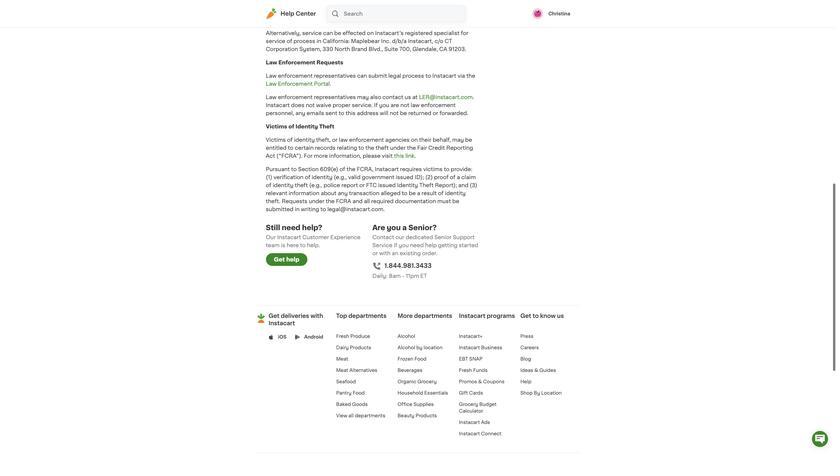 Task type: vqa. For each thing, say whether or not it's contained in the screenshot.
the right $ 2 99
no



Task type: locate. For each thing, give the bounding box(es) containing it.
0 vertical spatial may
[[357, 95, 369, 100]]

pantry food
[[336, 391, 365, 396]]

daily:
[[373, 274, 388, 279]]

inc.
[[381, 38, 391, 44]]

1 vertical spatial all
[[349, 414, 354, 419]]

get inside button
[[274, 257, 285, 263]]

instacart inside "law enforcement representatives can submit legal process to instacart via the law enforcement portal ."
[[433, 73, 457, 79]]

government
[[362, 175, 395, 180]]

instacart down instacart ads
[[459, 432, 480, 437]]

1 horizontal spatial cards
[[505, 7, 520, 12]]

or inside "are you a senior? contact our dedicated senior support service if you need help getting started or with an existing order."
[[373, 251, 378, 256]]

2 representatives from the top
[[314, 95, 356, 100]]

the inside "law enforcement representatives can submit legal process to instacart via the law enforcement portal ."
[[467, 73, 476, 79]]

get right instacart shopper app logo
[[269, 314, 280, 319]]

instacart down calculator
[[459, 421, 480, 425]]

process inside "law enforcement representatives can submit legal process to instacart via the law enforcement portal ."
[[403, 73, 424, 79]]

android play store logo image
[[295, 335, 300, 340]]

you inside . instacart does not waive proper service. if you are not law enforcement personnel, any emails sent to this address will not be returned or forwarded.
[[379, 103, 390, 108]]

theft
[[376, 145, 389, 151], [295, 183, 308, 188]]

enforcement up law enforcement portal link
[[278, 73, 313, 79]]

instacart left via at right top
[[433, 73, 457, 79]]

pursuant
[[266, 167, 290, 172]]

0 horizontal spatial service
[[266, 38, 286, 44]]

effected
[[343, 30, 366, 36]]

on inside alternatively, service can be effected on instacart's registered specialist for service of process in california: maplebear inc. d/b/a instacart, c/o ct corporation system, 330 north brand blvd., suite 700, glendale, ca 91203.
[[367, 30, 374, 36]]

0 horizontal spatial in
[[295, 207, 300, 212]]

support
[[453, 235, 475, 240]]

law down at
[[411, 103, 420, 108]]

0 horizontal spatial requests
[[282, 199, 308, 204]]

fresh down ebt
[[459, 368, 472, 373]]

get down is at the bottom left of page
[[274, 257, 285, 263]]

and down claim
[[459, 183, 469, 188]]

1 vertical spatial may
[[453, 137, 464, 143]]

1 horizontal spatial fresh
[[459, 368, 472, 373]]

to down glendale,
[[426, 73, 431, 79]]

1 vertical spatial need
[[410, 243, 424, 248]]

law for law enforcement representatives can submit legal process to instacart via the law enforcement portal .
[[266, 73, 277, 79]]

0 horizontal spatial .
[[330, 81, 332, 87]]

help for help center
[[281, 11, 295, 16]]

essentials
[[425, 391, 449, 396]]

or right 'theft,'
[[332, 137, 338, 143]]

any up fcra on the top of page
[[338, 191, 348, 196]]

get up press
[[521, 314, 532, 319]]

1 vertical spatial .
[[473, 95, 475, 100]]

be inside . instacart does not waive proper service. if you are not law enforcement personnel, any emails sent to this address will not be returned or forwarded.
[[400, 111, 407, 116]]

0 vertical spatial with
[[380, 251, 391, 256]]

by
[[417, 346, 423, 350]]

0 horizontal spatial products
[[350, 346, 372, 350]]

alcohol by location
[[398, 346, 443, 350]]

alternatively, service can be effected on instacart's registered specialist for service of process in california: maplebear inc. d/b/a instacart, c/o ct corporation system, 330 north brand blvd., suite 700, glendale, ca 91203.
[[266, 30, 469, 52]]

1 horizontal spatial &
[[535, 368, 539, 373]]

ideas & guides link
[[521, 368, 557, 373]]

the right via at right top
[[467, 73, 476, 79]]

household
[[398, 391, 424, 396]]

can inside "law enforcement representatives can submit legal process to instacart via the law enforcement portal ."
[[357, 73, 367, 79]]

or inside pursuant to section 609(e) of the fcra, instacart requires victims to provide: (1) verification of identity (e.g., valid government issued id); (2) proof of a claim of identity theft (e.g., police report or ftc issued identity theft report); and (3) relevant information about any transaction alleged to be a result of identity theft. requests under the fcra and all required documentation must be submitted in writing to legal@instacart.com.
[[360, 183, 365, 188]]

requests
[[317, 60, 344, 65], [282, 199, 308, 204]]

instacart up ios link on the left of page
[[269, 321, 295, 326]]

1 vertical spatial (e.g.,
[[310, 183, 323, 188]]

be up reporting
[[466, 137, 473, 143]]

1 vertical spatial identity
[[397, 183, 418, 188]]

under inside victims of identity theft, or law enforcement agencies on their behalf, may be entitled to certain records relating to the theft under the fair credit reporting act ("fcra"). for more information, please visit
[[390, 145, 406, 151]]

1 horizontal spatial help
[[521, 380, 532, 384]]

departments down goods
[[355, 414, 386, 419]]

forwarded.
[[440, 111, 469, 116]]

of inside victims of identity theft, or law enforcement agencies on their behalf, may be entitled to certain records relating to the theft under the fair credit reporting act ("fcra"). for more information, please visit
[[287, 137, 293, 143]]

0 vertical spatial and
[[459, 183, 469, 188]]

contact
[[383, 95, 404, 100]]

0 vertical spatial help
[[281, 11, 295, 16]]

get for get help
[[274, 257, 285, 263]]

can left submit
[[357, 73, 367, 79]]

(e.g.,
[[334, 175, 347, 180], [310, 183, 323, 188]]

coupons
[[484, 380, 505, 384]]

issued
[[396, 175, 414, 180], [378, 183, 396, 188]]

cards
[[505, 7, 520, 12], [470, 391, 483, 396]]

baked goods
[[336, 403, 368, 407]]

submitted
[[266, 207, 294, 212]]

1 horizontal spatial any
[[338, 191, 348, 196]]

on up maplebear
[[367, 30, 374, 36]]

this left link
[[394, 153, 404, 159]]

help up 'order.'
[[425, 243, 437, 248]]

victims down personnel,
[[266, 124, 288, 129]]

a up our
[[403, 224, 407, 232]]

2 victims from the top
[[266, 137, 286, 143]]

0 horizontal spatial under
[[309, 199, 325, 204]]

& inside 'terms of promos, credits, & gift cards'
[[560, 1, 564, 5]]

suite
[[385, 46, 398, 52]]

0 vertical spatial alcohol
[[398, 334, 416, 339]]

of right 609(e)
[[340, 167, 345, 172]]

cards down the terms on the top right of page
[[505, 7, 520, 12]]

instacart inside pursuant to section 609(e) of the fcra, instacart requires victims to provide: (1) verification of identity (e.g., valid government issued id); (2) proof of a claim of identity theft (e.g., police report or ftc issued identity theft report); and (3) relevant information about any transaction alleged to be a result of identity theft. requests under the fcra and all required documentation must be submitted in writing to legal@instacart.com.
[[375, 167, 399, 172]]

1 vertical spatial theft
[[420, 183, 434, 188]]

representatives up proper
[[314, 95, 356, 100]]

identity down "report);"
[[445, 191, 466, 196]]

1 vertical spatial law
[[339, 137, 348, 143]]

1 vertical spatial grocery
[[459, 403, 479, 407]]

shop by location
[[521, 391, 562, 396]]

1 horizontal spatial under
[[390, 145, 406, 151]]

0 horizontal spatial theft
[[295, 183, 308, 188]]

law for law enforcement requests
[[266, 60, 277, 65]]

1 vertical spatial &
[[535, 368, 539, 373]]

can up california:
[[323, 30, 333, 36]]

0 vertical spatial victims
[[266, 124, 288, 129]]

meat down meat link
[[336, 368, 349, 373]]

victims
[[266, 124, 288, 129], [266, 137, 286, 143]]

cards inside 'terms of promos, credits, & gift cards'
[[505, 7, 520, 12]]

1 horizontal spatial food
[[415, 357, 427, 362]]

by
[[534, 391, 541, 396]]

2 alcohol from the top
[[398, 346, 416, 350]]

this inside . instacart does not waive proper service. if you are not law enforcement personnel, any emails sent to this address will not be returned or forwarded.
[[346, 111, 356, 116]]

1 law from the top
[[266, 60, 277, 65]]

gift cards
[[459, 391, 483, 396]]

get for get deliveries with instacart
[[269, 314, 280, 319]]

1 vertical spatial products
[[416, 414, 437, 419]]

instacart inside get deliveries with instacart
[[269, 321, 295, 326]]

1 horizontal spatial law
[[411, 103, 420, 108]]

1 horizontal spatial this
[[394, 153, 404, 159]]

1 vertical spatial requests
[[282, 199, 308, 204]]

in inside pursuant to section 609(e) of the fcra, instacart requires victims to provide: (1) verification of identity (e.g., valid government issued id); (2) proof of a claim of identity theft (e.g., police report or ftc issued identity theft report); and (3) relevant information about any transaction alleged to be a result of identity theft. requests under the fcra and all required documentation must be submitted in writing to legal@instacart.com.
[[295, 207, 300, 212]]

glendale,
[[413, 46, 438, 52]]

1 representatives from the top
[[314, 73, 356, 79]]

blog link
[[521, 357, 532, 362]]

customer
[[303, 235, 329, 240]]

be left returned
[[400, 111, 407, 116]]

meat for meat alternatives
[[336, 368, 349, 373]]

food for pantry food
[[353, 391, 365, 396]]

4 law from the top
[[266, 95, 277, 100]]

0 vertical spatial can
[[323, 30, 333, 36]]

grocery up calculator
[[459, 403, 479, 407]]

1 horizontal spatial on
[[411, 137, 418, 143]]

instacart ads link
[[459, 421, 491, 425]]

instacart up here
[[277, 235, 301, 240]]

1 horizontal spatial us
[[558, 314, 564, 319]]

0 horizontal spatial with
[[311, 314, 323, 319]]

us left at
[[405, 95, 411, 100]]

products for beauty products
[[416, 414, 437, 419]]

1 alcohol from the top
[[398, 334, 416, 339]]

transaction
[[349, 191, 380, 196]]

0 vertical spatial grocery
[[418, 380, 437, 384]]

report);
[[435, 183, 457, 188]]

0 vertical spatial products
[[350, 346, 372, 350]]

a up documentation
[[417, 191, 421, 196]]

1 vertical spatial in
[[295, 207, 300, 212]]

police
[[324, 183, 340, 188]]

1 horizontal spatial products
[[416, 414, 437, 419]]

0 horizontal spatial grocery
[[418, 380, 437, 384]]

you up will
[[379, 103, 390, 108]]

not up emails
[[306, 103, 315, 108]]

1 horizontal spatial with
[[380, 251, 391, 256]]

north
[[335, 46, 350, 52]]

0 horizontal spatial us
[[405, 95, 411, 100]]

and up legal@instacart.com.
[[353, 199, 363, 204]]

or inside . instacart does not waive proper service. if you are not law enforcement personnel, any emails sent to this address will not be returned or forwarded.
[[433, 111, 439, 116]]

enforcement up please
[[349, 137, 384, 143]]

fresh
[[336, 334, 349, 339], [459, 368, 472, 373]]

be up documentation
[[409, 191, 416, 196]]

help for help link
[[521, 380, 532, 384]]

1 vertical spatial help
[[521, 380, 532, 384]]

view
[[336, 414, 348, 419]]

fresh up dairy
[[336, 334, 349, 339]]

0 vertical spatial any
[[296, 111, 306, 116]]

theft up information
[[295, 183, 308, 188]]

departments right more
[[415, 314, 453, 319]]

& for promos & coupons
[[479, 380, 482, 384]]

our
[[266, 235, 276, 240]]

help right instacart image
[[281, 11, 295, 16]]

pursuant to section 609(e) of the fcra, instacart requires victims to provide: (1) verification of identity (e.g., valid government issued id); (2) proof of a claim of identity theft (e.g., police report or ftc issued identity theft report); and (3) relevant information about any transaction alleged to be a result of identity theft. requests under the fcra and all required documentation must be submitted in writing to legal@instacart.com.
[[266, 167, 478, 212]]

1 vertical spatial representatives
[[314, 95, 356, 100]]

3 law from the top
[[266, 81, 277, 87]]

1 vertical spatial alcohol
[[398, 346, 416, 350]]

alcohol up alcohol by location link
[[398, 334, 416, 339]]

products
[[350, 346, 372, 350], [416, 414, 437, 419]]

office
[[398, 403, 413, 407]]

0 horizontal spatial may
[[357, 95, 369, 100]]

will
[[380, 111, 389, 116]]

returned
[[409, 111, 432, 116]]

0 vertical spatial &
[[560, 1, 564, 5]]

& right ideas
[[535, 368, 539, 373]]

issued down requires
[[396, 175, 414, 180]]

dairy products
[[336, 346, 372, 350]]

1 vertical spatial meat
[[336, 368, 349, 373]]

0 vertical spatial in
[[317, 38, 322, 44]]

are you a senior? contact our dedicated senior support service if you need help getting started or with an existing order.
[[373, 224, 479, 256]]

representatives up portal
[[314, 73, 356, 79]]

all down transaction
[[364, 199, 370, 204]]

not down are
[[390, 111, 399, 116]]

1 vertical spatial under
[[309, 199, 325, 204]]

victims inside victims of identity theft, or law enforcement agencies on their behalf, may be entitled to certain records relating to the theft under the fair credit reporting act ("fcra"). for more information, please visit
[[266, 137, 286, 143]]

1 horizontal spatial can
[[357, 73, 367, 79]]

or right returned
[[433, 111, 439, 116]]

may up reporting
[[453, 137, 464, 143]]

2 vertical spatial &
[[479, 380, 482, 384]]

2 law from the top
[[266, 73, 277, 79]]

1 horizontal spatial (e.g.,
[[334, 175, 347, 180]]

help down here
[[287, 257, 300, 263]]

0 horizontal spatial gift
[[459, 391, 468, 396]]

requests down 330
[[317, 60, 344, 65]]

to inside still need help? our instacart customer experience team is here to help.
[[300, 243, 306, 248]]

1 vertical spatial any
[[338, 191, 348, 196]]

grocery up household essentials link
[[418, 380, 437, 384]]

food for frozen food
[[415, 357, 427, 362]]

law
[[411, 103, 420, 108], [339, 137, 348, 143]]

on left their
[[411, 137, 418, 143]]

be inside victims of identity theft, or law enforcement agencies on their behalf, may be entitled to certain records relating to the theft under the fair credit reporting act ("fcra"). for more information, please visit
[[466, 137, 473, 143]]

shop
[[521, 391, 533, 396]]

0 vertical spatial theft
[[376, 145, 389, 151]]

get inside get deliveries with instacart
[[269, 314, 280, 319]]

dairy
[[336, 346, 349, 350]]

(e.g., up information
[[310, 183, 323, 188]]

1 vertical spatial victims
[[266, 137, 286, 143]]

help inside "are you a senior? contact our dedicated senior support service if you need help getting started or with an existing order."
[[425, 243, 437, 248]]

here
[[287, 243, 299, 248]]

us right know
[[558, 314, 564, 319]]

("fcra").
[[277, 153, 303, 159]]

you
[[379, 103, 390, 108], [387, 224, 401, 232], [399, 243, 409, 248]]

produce
[[351, 334, 370, 339]]

press link
[[521, 334, 534, 339]]

law enforcement representatives can submit legal process to instacart via the law enforcement portal .
[[266, 73, 476, 87]]

0 horizontal spatial this
[[346, 111, 356, 116]]

0 vertical spatial process
[[294, 38, 315, 44]]

instacart ads
[[459, 421, 491, 425]]

1 horizontal spatial need
[[410, 243, 424, 248]]

the down about on the left of the page
[[326, 199, 335, 204]]

0 horizontal spatial theft
[[319, 124, 335, 129]]

enforcement down system,
[[279, 60, 316, 65]]

0 horizontal spatial a
[[403, 224, 407, 232]]

1 victims from the top
[[266, 124, 288, 129]]

may up service.
[[357, 95, 369, 100]]

of
[[511, 1, 516, 5], [287, 38, 292, 44], [289, 124, 295, 129], [287, 137, 293, 143], [340, 167, 345, 172], [305, 175, 311, 180], [450, 175, 456, 180], [266, 183, 272, 188], [438, 191, 444, 196]]

are
[[391, 103, 399, 108]]

a down the provide:
[[457, 175, 460, 180]]

representatives inside "law enforcement representatives can submit legal process to instacart via the law enforcement portal ."
[[314, 73, 356, 79]]

2 vertical spatial .
[[415, 153, 416, 159]]

budget
[[480, 403, 497, 407]]

still
[[266, 224, 280, 232]]

identity down 609(e)
[[312, 175, 333, 180]]

of down personnel,
[[289, 124, 295, 129]]

0 vertical spatial help
[[425, 243, 437, 248]]

at
[[413, 95, 418, 100]]

0 vertical spatial enforcement
[[279, 60, 316, 65]]

this down proper
[[346, 111, 356, 116]]

0 vertical spatial cards
[[505, 7, 520, 12]]

products for dairy products
[[350, 346, 372, 350]]

food up goods
[[353, 391, 365, 396]]

(2)
[[426, 175, 433, 180]]

may inside victims of identity theft, or law enforcement agencies on their behalf, may be entitled to certain records relating to the theft under the fair credit reporting act ("fcra"). for more information, please visit
[[453, 137, 464, 143]]

grocery
[[418, 380, 437, 384], [459, 403, 479, 407]]

0 horizontal spatial fresh
[[336, 334, 349, 339]]

representatives for may
[[314, 95, 356, 100]]

us
[[405, 95, 411, 100], [558, 314, 564, 319]]

the up 'valid'
[[347, 167, 356, 172]]

baked goods link
[[336, 403, 368, 407]]

household essentials link
[[398, 391, 449, 396]]

to left know
[[533, 314, 539, 319]]

0 horizontal spatial on
[[367, 30, 374, 36]]

of right the terms on the top right of page
[[511, 1, 516, 5]]

identity inside victims of identity theft, or law enforcement agencies on their behalf, may be entitled to certain records relating to the theft under the fair credit reporting act ("fcra"). for more information, please visit
[[294, 137, 315, 143]]

law up relating
[[339, 137, 348, 143]]

with inside "are you a senior? contact our dedicated senior support service if you need help getting started or with an existing order."
[[380, 251, 391, 256]]

on inside victims of identity theft, or law enforcement agencies on their behalf, may be entitled to certain records relating to the theft under the fair credit reporting act ("fcra"). for more information, please visit
[[411, 137, 418, 143]]

0 horizontal spatial food
[[353, 391, 365, 396]]

1 horizontal spatial may
[[453, 137, 464, 143]]

gift down promos at the right of the page
[[459, 391, 468, 396]]

still need help? our instacart customer experience team is here to help.
[[266, 224, 361, 248]]

beauty
[[398, 414, 415, 419]]

claim
[[462, 175, 476, 180]]

with down service
[[380, 251, 391, 256]]

1 vertical spatial with
[[311, 314, 323, 319]]

0 vertical spatial on
[[367, 30, 374, 36]]

service.
[[352, 103, 373, 108]]

departments up the produce
[[349, 314, 387, 319]]

theft inside pursuant to section 609(e) of the fcra, instacart requires victims to provide: (1) verification of identity (e.g., valid government issued id); (2) proof of a claim of identity theft (e.g., police report or ftc issued identity theft report); and (3) relevant information about any transaction alleged to be a result of identity theft. requests under the fcra and all required documentation must be submitted in writing to legal@instacart.com.
[[295, 183, 308, 188]]

1 vertical spatial gift
[[459, 391, 468, 396]]

1 vertical spatial help
[[287, 257, 300, 263]]

to down proper
[[339, 111, 345, 116]]

0 horizontal spatial cards
[[470, 391, 483, 396]]

products down supplies
[[416, 414, 437, 419]]

you right if
[[399, 243, 409, 248]]

need up here
[[282, 224, 301, 232]]

2 meat from the top
[[336, 368, 349, 373]]

food down alcohol by location link
[[415, 357, 427, 362]]

need inside "are you a senior? contact our dedicated senior support service if you need help getting started or with an existing order."
[[410, 243, 424, 248]]

alcohol for alcohol link
[[398, 334, 416, 339]]

identity
[[296, 124, 318, 129], [397, 183, 418, 188]]

1 vertical spatial can
[[357, 73, 367, 79]]

credit
[[429, 145, 445, 151]]

help
[[425, 243, 437, 248], [287, 257, 300, 263]]

if
[[394, 243, 398, 248]]

any inside . instacart does not waive proper service. if you are not law enforcement personnel, any emails sent to this address will not be returned or forwarded.
[[296, 111, 306, 116]]

instacart up instacart+ link
[[459, 314, 486, 319]]

1 horizontal spatial all
[[364, 199, 370, 204]]

enforcement inside victims of identity theft, or law enforcement agencies on their behalf, may be entitled to certain records relating to the theft under the fair credit reporting act ("fcra"). for more information, please visit
[[349, 137, 384, 143]]

0 vertical spatial .
[[330, 81, 332, 87]]

1 meat from the top
[[336, 357, 349, 362]]

0 horizontal spatial &
[[479, 380, 482, 384]]

instacart shopper app logo image
[[256, 313, 267, 324]]

any down does
[[296, 111, 306, 116]]

0 vertical spatial representatives
[[314, 73, 356, 79]]

instacart up personnel,
[[266, 103, 290, 108]]

need
[[282, 224, 301, 232], [410, 243, 424, 248]]

0 vertical spatial a
[[457, 175, 460, 180]]

gift down the terms on the top right of page
[[495, 7, 504, 12]]

0 horizontal spatial help
[[281, 11, 295, 16]]

& down the funds
[[479, 380, 482, 384]]

android
[[305, 335, 324, 340]]

process up system,
[[294, 38, 315, 44]]

not right are
[[401, 103, 410, 108]]

you up our
[[387, 224, 401, 232]]

1 vertical spatial enforcement
[[278, 81, 313, 87]]

service up corporation
[[266, 38, 286, 44]]

to up please
[[359, 145, 364, 151]]

. inside "law enforcement representatives can submit legal process to instacart via the law enforcement portal ."
[[330, 81, 332, 87]]

requests inside pursuant to section 609(e) of the fcra, instacart requires victims to provide: (1) verification of identity (e.g., valid government issued id); (2) proof of a claim of identity theft (e.g., police report or ftc issued identity theft report); and (3) relevant information about any transaction alleged to be a result of identity theft. requests under the fcra and all required documentation must be submitted in writing to legal@instacart.com.
[[282, 199, 308, 204]]

all right view
[[349, 414, 354, 419]]

theft down (2)
[[420, 183, 434, 188]]

ios link
[[278, 334, 287, 341]]

all
[[364, 199, 370, 204], [349, 414, 354, 419]]

blog
[[521, 357, 532, 362]]

help up shop
[[521, 380, 532, 384]]

0 horizontal spatial process
[[294, 38, 315, 44]]

of up ("fcra").
[[287, 137, 293, 143]]

1 vertical spatial this
[[394, 153, 404, 159]]

2 horizontal spatial &
[[560, 1, 564, 5]]



Task type: describe. For each thing, give the bounding box(es) containing it.
this link .
[[394, 153, 418, 159]]

enforcement inside "law enforcement representatives can submit legal process to instacart via the law enforcement portal ."
[[278, 73, 313, 79]]

instacart,
[[408, 38, 434, 44]]

getting
[[439, 243, 458, 248]]

to inside "law enforcement representatives can submit legal process to instacart via the law enforcement portal ."
[[426, 73, 431, 79]]

the up link
[[407, 145, 416, 151]]

representatives for can
[[314, 73, 356, 79]]

entitled
[[266, 145, 287, 151]]

1 horizontal spatial not
[[390, 111, 399, 116]]

ct
[[445, 38, 453, 44]]

law enforcement requests
[[266, 60, 344, 65]]

enforcement up does
[[278, 95, 313, 100]]

instacart down instacart+
[[459, 346, 480, 350]]

departments for top departments
[[349, 314, 387, 319]]

theft inside pursuant to section 609(e) of the fcra, instacart requires victims to provide: (1) verification of identity (e.g., valid government issued id); (2) proof of a claim of identity theft (e.g., police report or ftc issued identity theft report); and (3) relevant information about any transaction alleged to be a result of identity theft. requests under the fcra and all required documentation must be submitted in writing to legal@instacart.com.
[[420, 183, 434, 188]]

user avatar image
[[533, 8, 543, 19]]

help?
[[302, 224, 323, 232]]

help inside the get help button
[[287, 257, 300, 263]]

specialist
[[434, 30, 460, 36]]

be inside alternatively, service can be effected on instacart's registered specialist for service of process in california: maplebear inc. d/b/a instacart, c/o ct corporation system, 330 north brand blvd., suite 700, glendale, ca 91203.
[[335, 30, 342, 36]]

maplebear
[[351, 38, 380, 44]]

2 horizontal spatial a
[[457, 175, 460, 180]]

frozen food link
[[398, 357, 427, 362]]

c/o
[[435, 38, 444, 44]]

be right the must
[[453, 199, 460, 204]]

0 horizontal spatial identity
[[296, 124, 318, 129]]

waive
[[316, 103, 332, 108]]

identity down verification
[[273, 183, 294, 188]]

1 vertical spatial cards
[[470, 391, 483, 396]]

1 vertical spatial and
[[353, 199, 363, 204]]

law enforcement representatives may also contact us at ler@instacart.com
[[266, 95, 473, 100]]

of inside 'terms of promos, credits, & gift cards'
[[511, 1, 516, 5]]

careers
[[521, 346, 539, 350]]

shop by location link
[[521, 391, 562, 396]]

11pm
[[406, 274, 419, 279]]

also
[[370, 95, 381, 100]]

business
[[482, 346, 503, 350]]

ads
[[482, 421, 491, 425]]

of down section
[[305, 175, 311, 180]]

with inside get deliveries with instacart
[[311, 314, 323, 319]]

more
[[398, 314, 413, 319]]

get help
[[274, 257, 300, 263]]

baked
[[336, 403, 351, 407]]

beauty products
[[398, 414, 437, 419]]

result
[[422, 191, 437, 196]]

under inside pursuant to section 609(e) of the fcra, instacart requires victims to provide: (1) verification of identity (e.g., valid government issued id); (2) proof of a claim of identity theft (e.g., police report or ftc issued identity theft report); and (3) relevant information about any transaction alleged to be a result of identity theft. requests under the fcra and all required documentation must be submitted in writing to legal@instacart.com.
[[309, 199, 325, 204]]

christina link
[[533, 8, 571, 19]]

any inside pursuant to section 609(e) of the fcra, instacart requires victims to provide: (1) verification of identity (e.g., valid government issued id); (2) proof of a claim of identity theft (e.g., police report or ftc issued identity theft report); and (3) relevant information about any transaction alleged to be a result of identity theft. requests under the fcra and all required documentation must be submitted in writing to legal@instacart.com.
[[338, 191, 348, 196]]

Search search field
[[343, 6, 466, 22]]

0 vertical spatial (e.g.,
[[334, 175, 347, 180]]

& for ideas & guides
[[535, 368, 539, 373]]

more
[[314, 153, 328, 159]]

in inside alternatively, service can be effected on instacart's registered specialist for service of process in california: maplebear inc. d/b/a instacart, c/o ct corporation system, 330 north brand blvd., suite 700, glendale, ca 91203.
[[317, 38, 322, 44]]

fresh for fresh funds
[[459, 368, 472, 373]]

does
[[291, 103, 305, 108]]

reporting
[[447, 145, 474, 151]]

of inside alternatively, service can be effected on instacart's registered specialist for service of process in california: maplebear inc. d/b/a instacart, c/o ct corporation system, 330 north brand blvd., suite 700, glendale, ca 91203.
[[287, 38, 292, 44]]

ebt
[[459, 357, 469, 362]]

law inside . instacart does not waive proper service. if you are not law enforcement personnel, any emails sent to this address will not be returned or forwarded.
[[411, 103, 420, 108]]

blvd.,
[[369, 46, 383, 52]]

ebt snap link
[[459, 357, 483, 362]]

gift cards link
[[459, 391, 483, 396]]

grocery budget calculator
[[459, 403, 497, 414]]

about
[[321, 191, 337, 196]]

law for law enforcement representatives may also contact us at ler@instacart.com
[[266, 95, 277, 100]]

700,
[[400, 46, 411, 52]]

records
[[315, 145, 336, 151]]

ios
[[278, 335, 287, 340]]

to up verification
[[291, 167, 297, 172]]

1 horizontal spatial requests
[[317, 60, 344, 65]]

fresh for fresh produce
[[336, 334, 349, 339]]

of up "report);"
[[450, 175, 456, 180]]

verification
[[274, 175, 304, 180]]

to up proof
[[444, 167, 450, 172]]

act
[[266, 153, 275, 159]]

grocery budget calculator link
[[459, 403, 497, 414]]

process inside alternatively, service can be effected on instacart's registered specialist for service of process in california: maplebear inc. d/b/a instacart, c/o ct corporation system, 330 north brand blvd., suite 700, glendale, ca 91203.
[[294, 38, 315, 44]]

connect
[[482, 432, 502, 437]]

instacart image
[[266, 8, 277, 19]]

law inside victims of identity theft, or law enforcement agencies on their behalf, may be entitled to certain records relating to the theft under the fair credit reporting act ("fcra"). for more information, please visit
[[339, 137, 348, 143]]

experience
[[331, 235, 361, 240]]

address
[[357, 111, 379, 116]]

link
[[406, 153, 415, 159]]

are
[[373, 224, 385, 232]]

requires
[[400, 167, 422, 172]]

enforcement inside "law enforcement representatives can submit legal process to instacart via the law enforcement portal ."
[[278, 81, 313, 87]]

(1)
[[266, 175, 273, 180]]

0 horizontal spatial not
[[306, 103, 315, 108]]

ios app store logo image
[[269, 335, 274, 340]]

more departments
[[398, 314, 453, 319]]

1 vertical spatial issued
[[378, 183, 396, 188]]

calculator
[[459, 409, 484, 414]]

can inside alternatively, service can be effected on instacart's registered specialist for service of process in california: maplebear inc. d/b/a instacart, c/o ct corporation system, 330 north brand blvd., suite 700, glendale, ca 91203.
[[323, 30, 333, 36]]

departments for more departments
[[415, 314, 453, 319]]

credits,
[[539, 1, 559, 5]]

programs
[[487, 314, 515, 319]]

writing
[[301, 207, 319, 212]]

order.
[[422, 251, 438, 256]]

1 vertical spatial us
[[558, 314, 564, 319]]

1 horizontal spatial a
[[417, 191, 421, 196]]

to up documentation
[[402, 191, 408, 196]]

(3)
[[470, 183, 478, 188]]

0 vertical spatial us
[[405, 95, 411, 100]]

organic grocery link
[[398, 380, 437, 384]]

promos & coupons link
[[459, 380, 505, 384]]

law enforcement portal link
[[266, 81, 330, 87]]

grocery inside grocery budget calculator
[[459, 403, 479, 407]]

of up the must
[[438, 191, 444, 196]]

certain
[[295, 145, 314, 151]]

0 horizontal spatial (e.g.,
[[310, 183, 323, 188]]

system,
[[300, 46, 322, 52]]

gift inside 'terms of promos, credits, & gift cards'
[[495, 7, 504, 12]]

instacart inside still need help? our instacart customer experience team is here to help.
[[277, 235, 301, 240]]

2 horizontal spatial not
[[401, 103, 410, 108]]

instacart+
[[459, 334, 483, 339]]

information
[[289, 191, 320, 196]]

meat for meat link
[[336, 357, 349, 362]]

alcohol by location link
[[398, 346, 443, 350]]

1 horizontal spatial .
[[415, 153, 416, 159]]

this link link
[[394, 153, 415, 159]]

theft inside victims of identity theft, or law enforcement agencies on their behalf, may be entitled to certain records relating to the theft under the fair credit reporting act ("fcra"). for more information, please visit
[[376, 145, 389, 151]]

alcohol for alcohol by location
[[398, 346, 416, 350]]

funds
[[474, 368, 488, 373]]

fair
[[418, 145, 427, 151]]

pantry
[[336, 391, 352, 396]]

get for get to know us
[[521, 314, 532, 319]]

view all departments
[[336, 414, 386, 419]]

theft,
[[316, 137, 331, 143]]

pantry food link
[[336, 391, 365, 396]]

of down (1)
[[266, 183, 272, 188]]

1 vertical spatial you
[[387, 224, 401, 232]]

enforcement inside . instacart does not waive proper service. if you are not law enforcement personnel, any emails sent to this address will not be returned or forwarded.
[[421, 103, 456, 108]]

agencies
[[386, 137, 410, 143]]

all inside pursuant to section 609(e) of the fcra, instacart requires victims to provide: (1) verification of identity (e.g., valid government issued id); (2) proof of a claim of identity theft (e.g., police report or ftc issued identity theft report); and (3) relevant information about any transaction alleged to be a result of identity theft. requests under the fcra and all required documentation must be submitted in writing to legal@instacart.com.
[[364, 199, 370, 204]]

. inside . instacart does not waive proper service. if you are not law enforcement personnel, any emails sent to this address will not be returned or forwarded.
[[473, 95, 475, 100]]

information,
[[329, 153, 362, 159]]

to inside . instacart does not waive proper service. if you are not law enforcement personnel, any emails sent to this address will not be returned or forwarded.
[[339, 111, 345, 116]]

dairy products link
[[336, 346, 372, 350]]

provide:
[[451, 167, 473, 172]]

victims for victims of identity theft
[[266, 124, 288, 129]]

submit
[[369, 73, 387, 79]]

ideas & guides
[[521, 368, 557, 373]]

or inside victims of identity theft, or law enforcement agencies on their behalf, may be entitled to certain records relating to the theft under the fair credit reporting act ("fcra"). for more information, please visit
[[332, 137, 338, 143]]

instacart+ link
[[459, 334, 483, 339]]

instacart inside . instacart does not waive proper service. if you are not law enforcement personnel, any emails sent to this address will not be returned or forwarded.
[[266, 103, 290, 108]]

victims for victims of identity theft, or law enforcement agencies on their behalf, may be entitled to certain records relating to the theft under the fair credit reporting act ("fcra"). for more information, please visit
[[266, 137, 286, 143]]

a inside "are you a senior? contact our dedicated senior support service if you need help getting started or with an existing order."
[[403, 224, 407, 232]]

0 horizontal spatial all
[[349, 414, 354, 419]]

for
[[461, 30, 469, 36]]

personnel,
[[266, 111, 294, 116]]

0 vertical spatial issued
[[396, 175, 414, 180]]

terms
[[495, 1, 510, 5]]

to up ("fcra").
[[288, 145, 294, 151]]

ca
[[440, 46, 448, 52]]

the up please
[[366, 145, 375, 151]]

get to know us
[[521, 314, 564, 319]]

0 vertical spatial theft
[[319, 124, 335, 129]]

meat alternatives link
[[336, 368, 378, 373]]

identity inside pursuant to section 609(e) of the fcra, instacart requires victims to provide: (1) verification of identity (e.g., valid government issued id); (2) proof of a claim of identity theft (e.g., police report or ftc issued identity theft report); and (3) relevant information about any transaction alleged to be a result of identity theft. requests under the fcra and all required documentation must be submitted in writing to legal@instacart.com.
[[397, 183, 418, 188]]

victims
[[424, 167, 443, 172]]

to right writing
[[321, 207, 326, 212]]

via
[[458, 73, 465, 79]]

1 vertical spatial service
[[266, 38, 286, 44]]

legal@instacart.com.
[[328, 207, 385, 212]]

1 horizontal spatial service
[[303, 30, 322, 36]]

supplies
[[414, 403, 434, 407]]

get help button
[[266, 254, 308, 266]]

need inside still need help? our instacart customer experience team is here to help.
[[282, 224, 301, 232]]

2 vertical spatial you
[[399, 243, 409, 248]]



